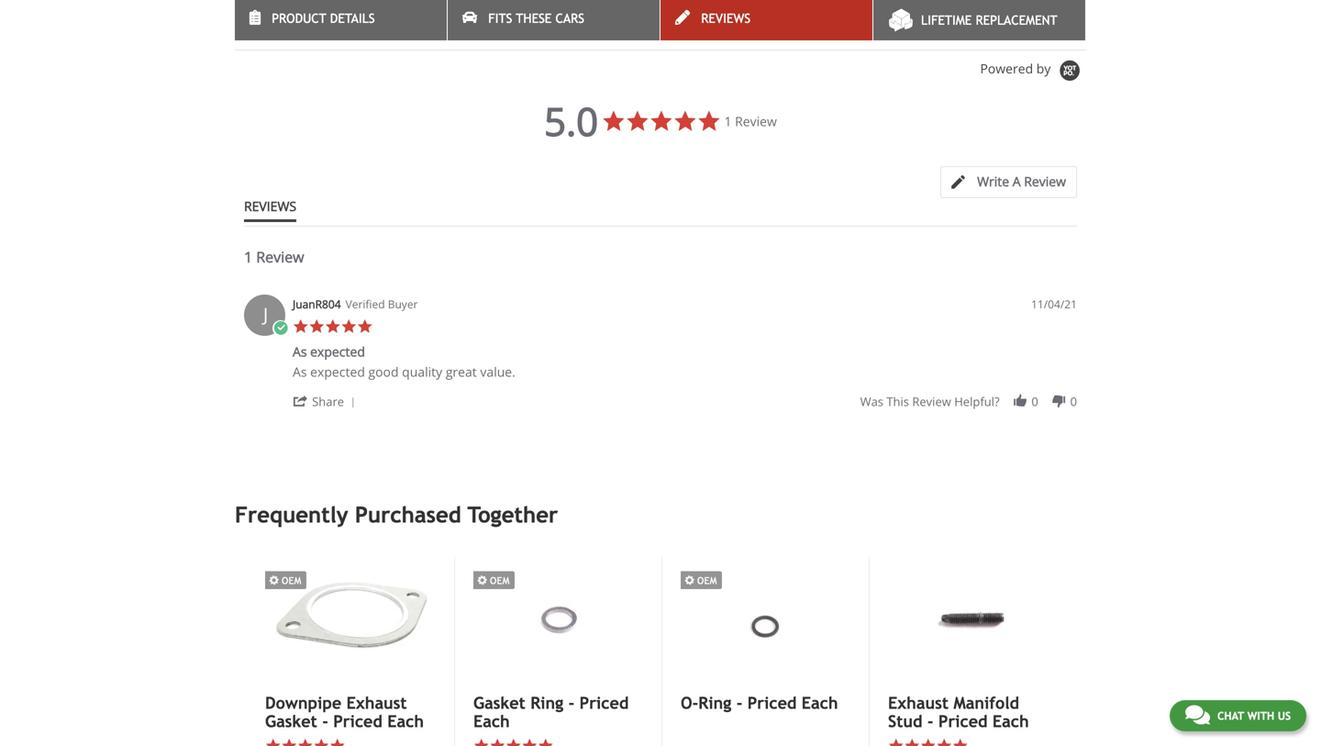 Task type: locate. For each thing, give the bounding box(es) containing it.
-
[[569, 694, 575, 713], [737, 694, 743, 713], [322, 712, 328, 731], [928, 712, 934, 731]]

- inside 'downpipe exhaust gasket - priced each'
[[322, 712, 328, 731]]

seperator image
[[348, 398, 359, 409]]

5.0 star rating element
[[544, 95, 599, 147]]

review
[[735, 113, 777, 130], [1025, 173, 1067, 190], [256, 247, 304, 267]]

2 horizontal spatial review
[[1025, 173, 1067, 190]]

0 horizontal spatial exhaust
[[347, 694, 407, 713]]

star image
[[293, 319, 309, 335], [325, 319, 341, 335], [357, 319, 373, 335], [265, 738, 281, 746], [297, 738, 313, 746], [313, 738, 330, 746], [330, 738, 346, 746], [474, 738, 490, 746], [522, 738, 538, 746], [888, 738, 905, 746], [921, 738, 937, 746], [937, 738, 953, 746]]

1 expected from the top
[[310, 343, 365, 360]]

1 horizontal spatial reviews
[[701, 11, 751, 26]]

gasket inside 'downpipe exhaust gasket - priced each'
[[265, 712, 317, 731]]

ring for gasket
[[531, 694, 564, 713]]

each inside exhaust manifold stud - priced each
[[993, 712, 1030, 731]]

1 horizontal spatial ring
[[699, 694, 732, 713]]

group
[[861, 393, 1078, 410]]

0 horizontal spatial 1
[[244, 247, 253, 267]]

1 horizontal spatial gasket
[[474, 694, 526, 713]]

0 horizontal spatial gasket
[[265, 712, 317, 731]]

0 horizontal spatial review
[[256, 247, 304, 267]]

exhaust manifold stud - priced each link
[[888, 694, 1056, 731]]

0 vertical spatial as
[[293, 343, 307, 360]]

0 horizontal spatial 0
[[1032, 393, 1039, 410]]

reviews
[[701, 11, 751, 26], [235, 14, 305, 35]]

buyer
[[388, 297, 418, 312]]

o-ring - priced each link
[[681, 694, 849, 713]]

0 right vote up review by juanr804 on  4 nov 2021 icon
[[1032, 393, 1039, 410]]

share image
[[293, 393, 309, 410]]

1 vertical spatial 1
[[244, 247, 253, 267]]

0 vertical spatial review
[[735, 113, 777, 130]]

1 horizontal spatial 0
[[1071, 393, 1078, 410]]

exhaust left manifold
[[888, 694, 949, 713]]

verified buyer heading
[[346, 297, 418, 312]]

1
[[725, 113, 732, 130], [244, 247, 253, 267]]

juanr804
[[293, 297, 341, 312]]

fits these cars
[[488, 11, 585, 26]]

helpful?
[[955, 393, 1000, 410]]

1 vertical spatial as
[[293, 363, 307, 381]]

1 vertical spatial review
[[1025, 173, 1067, 190]]

together
[[468, 502, 558, 528]]

1 vertical spatial 1 review
[[244, 247, 304, 267]]

product
[[272, 11, 326, 26]]

gasket ring - priced each image
[[474, 557, 642, 683]]

ring inside gasket ring - priced each
[[531, 694, 564, 713]]

1 review
[[725, 113, 777, 130], [244, 247, 304, 267]]

write
[[978, 173, 1010, 190]]

1 horizontal spatial 1
[[725, 113, 732, 130]]

1 exhaust from the left
[[347, 694, 407, 713]]

gasket ring - priced each
[[474, 694, 629, 731]]

vote up review by juanr804 on  4 nov 2021 image
[[1013, 393, 1029, 410]]

as
[[293, 343, 307, 360], [293, 363, 307, 381]]

o-
[[681, 694, 699, 713]]

ring for o-
[[699, 694, 732, 713]]

11/04/21
[[1032, 297, 1078, 312]]

powered
[[981, 60, 1034, 77]]

chat
[[1218, 710, 1245, 722]]

2 vertical spatial review
[[256, 247, 304, 267]]

gasket ring - priced each link
[[474, 694, 642, 731]]

exhaust
[[347, 694, 407, 713], [888, 694, 949, 713]]

star image
[[309, 319, 325, 335], [341, 319, 357, 335], [281, 738, 297, 746], [490, 738, 506, 746], [506, 738, 522, 746], [538, 738, 554, 746], [905, 738, 921, 746], [953, 738, 969, 746]]

- inside exhaust manifold stud - priced each
[[928, 712, 934, 731]]

vote down review by juanr804 on  4 nov 2021 image
[[1051, 393, 1067, 410]]

chat with us
[[1218, 710, 1291, 722]]

2 0 from the left
[[1071, 393, 1078, 410]]

powered by
[[981, 60, 1055, 77]]

each
[[802, 694, 838, 713], [388, 712, 424, 731], [474, 712, 510, 731], [993, 712, 1030, 731]]

review
[[913, 393, 952, 410]]

0 horizontal spatial ring
[[531, 694, 564, 713]]

0 right "vote down review by juanr804 on  4 nov 2021" image
[[1071, 393, 1078, 410]]

1 horizontal spatial 1 review
[[725, 113, 777, 130]]

1 ring from the left
[[531, 694, 564, 713]]

frequently purchased together
[[235, 502, 558, 528]]

quality
[[402, 363, 443, 381]]

1 horizontal spatial exhaust
[[888, 694, 949, 713]]

1 vertical spatial expected
[[310, 363, 365, 381]]

expected
[[310, 343, 365, 360], [310, 363, 365, 381]]

0 vertical spatial expected
[[310, 343, 365, 360]]

exhaust manifold stud - priced each image
[[888, 557, 1056, 683]]

replacement
[[976, 13, 1058, 28]]

priced
[[580, 694, 629, 713], [748, 694, 797, 713], [333, 712, 383, 731], [939, 712, 988, 731]]

reviews link
[[661, 0, 873, 40]]

exhaust right downpipe
[[347, 694, 407, 713]]

downpipe exhaust gasket - priced each
[[265, 694, 424, 731]]

2 exhaust from the left
[[888, 694, 949, 713]]

2 ring from the left
[[699, 694, 732, 713]]

chat with us link
[[1170, 700, 1307, 732]]

gasket
[[474, 694, 526, 713], [265, 712, 317, 731]]

0
[[1032, 393, 1039, 410], [1071, 393, 1078, 410]]

ring
[[531, 694, 564, 713], [699, 694, 732, 713]]

product details link
[[235, 0, 447, 40]]

priced inside gasket ring - priced each
[[580, 694, 629, 713]]

lifetime replacement
[[922, 13, 1058, 28]]



Task type: describe. For each thing, give the bounding box(es) containing it.
5.0
[[544, 95, 599, 147]]

write a review
[[978, 173, 1067, 190]]

1 as from the top
[[293, 343, 307, 360]]

1 0 from the left
[[1032, 393, 1039, 410]]

exhaust inside exhaust manifold stud - priced each
[[888, 694, 949, 713]]

0 horizontal spatial 1 review
[[244, 247, 304, 267]]

- inside gasket ring - priced each
[[569, 694, 575, 713]]

was
[[861, 393, 884, 410]]

each inside gasket ring - priced each
[[474, 712, 510, 731]]

good
[[369, 363, 399, 381]]

fits these cars link
[[448, 0, 660, 40]]

2 expected from the top
[[310, 363, 365, 381]]

great
[[446, 363, 477, 381]]

review date 11/04/21 element
[[1032, 297, 1078, 312]]

each inside 'downpipe exhaust gasket - priced each'
[[388, 712, 424, 731]]

as expected as expected good quality great value.
[[293, 343, 516, 381]]

share
[[312, 393, 344, 410]]

circle checkmark image
[[273, 320, 289, 337]]

downpipe exhaust gasket - priced each image
[[265, 557, 434, 683]]

us
[[1278, 710, 1291, 722]]

1 horizontal spatial review
[[735, 113, 777, 130]]

manifold
[[954, 694, 1020, 713]]

purchased
[[355, 502, 461, 528]]

a
[[1013, 173, 1021, 190]]

0 vertical spatial 1 review
[[725, 113, 777, 130]]

exhaust manifold stud - priced each
[[888, 694, 1030, 731]]

frequently
[[235, 502, 348, 528]]

o-ring - priced each
[[681, 694, 838, 713]]

value.
[[480, 363, 516, 381]]

these
[[516, 11, 552, 26]]

exhaust inside 'downpipe exhaust gasket - priced each'
[[347, 694, 407, 713]]

reviews
[[244, 197, 297, 215]]

priced inside exhaust manifold stud - priced each
[[939, 712, 988, 731]]

verified
[[346, 297, 385, 312]]

stud
[[888, 712, 923, 731]]

o-ring - priced each image
[[681, 557, 849, 683]]

downpipe
[[265, 694, 342, 713]]

2 as from the top
[[293, 363, 307, 381]]

by
[[1037, 60, 1051, 77]]

with
[[1248, 710, 1275, 722]]

downpipe exhaust gasket - priced each link
[[265, 694, 434, 731]]

juanr804 verified buyer
[[293, 297, 418, 312]]

as expected heading
[[293, 343, 365, 364]]

gasket inside gasket ring - priced each
[[474, 694, 526, 713]]

write a review button
[[941, 166, 1078, 198]]

fits
[[488, 11, 512, 26]]

write no frame image
[[952, 175, 975, 189]]

share button
[[293, 393, 362, 410]]

product details
[[272, 11, 375, 26]]

0 vertical spatial 1
[[725, 113, 732, 130]]

powered by link
[[981, 60, 1087, 83]]

lifetime
[[922, 13, 972, 28]]

0 horizontal spatial reviews
[[235, 14, 305, 35]]

comments image
[[1186, 704, 1211, 726]]

group containing was this review helpful?
[[861, 393, 1078, 410]]

details
[[330, 11, 375, 26]]

review inside dropdown button
[[1025, 173, 1067, 190]]

priced inside 'downpipe exhaust gasket - priced each'
[[333, 712, 383, 731]]

j
[[263, 302, 268, 327]]

was this review helpful?
[[861, 393, 1000, 410]]

cars
[[556, 11, 585, 26]]

lifetime replacement link
[[874, 0, 1086, 40]]

this
[[887, 393, 910, 410]]



Task type: vqa. For each thing, say whether or not it's contained in the screenshot.
topmost 1
yes



